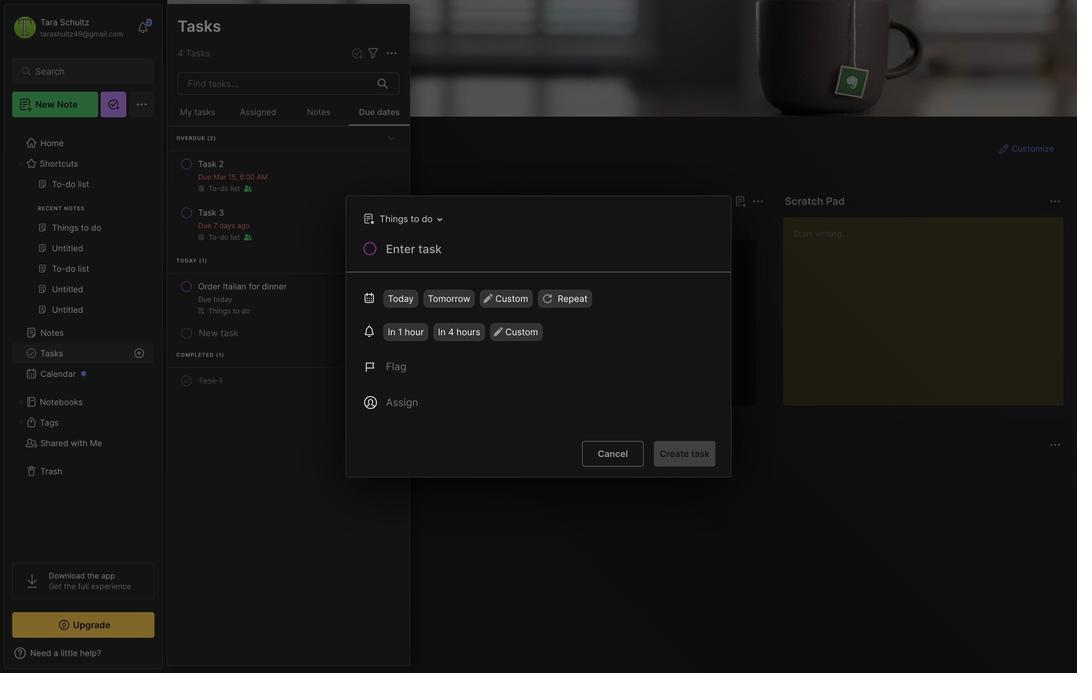 Task type: vqa. For each thing, say whether or not it's contained in the screenshot.
More actions image
no



Task type: describe. For each thing, give the bounding box(es) containing it.
2 tab list from the top
[[191, 461, 1060, 476]]

task 1 7 cell
[[198, 375, 223, 387]]

task 2 1 cell
[[198, 158, 224, 171]]

Go to note or move task field
[[357, 210, 447, 228]]

tree inside main element
[[4, 125, 162, 552]]

1 tab list from the top
[[191, 217, 762, 232]]

group inside main element
[[12, 174, 154, 328]]

Start writing… text field
[[794, 217, 1063, 396]]

collapse today image
[[385, 254, 398, 267]]

Enter task text field
[[385, 241, 716, 263]]

new task image
[[351, 47, 364, 60]]

Search text field
[[35, 65, 138, 78]]



Task type: locate. For each thing, give the bounding box(es) containing it.
row
[[173, 153, 405, 199], [173, 201, 405, 248], [173, 275, 405, 321], [173, 369, 405, 393]]

expand notebooks image
[[17, 398, 24, 406]]

expand tags image
[[17, 419, 24, 427]]

task 3 2 cell
[[198, 207, 224, 219]]

None search field
[[35, 64, 138, 79]]

4 row from the top
[[173, 369, 405, 393]]

tree
[[4, 125, 162, 552]]

main element
[[0, 0, 167, 673]]

order italian for dinner 4 cell
[[198, 280, 287, 293]]

2 row from the top
[[173, 201, 405, 248]]

1 row from the top
[[173, 153, 405, 199]]

none search field inside main element
[[35, 64, 138, 79]]

tab
[[191, 217, 228, 232], [233, 217, 285, 232], [245, 461, 283, 476], [288, 461, 343, 476], [348, 461, 381, 476]]

tab list
[[191, 217, 762, 232], [191, 461, 1060, 476]]

0 vertical spatial tab list
[[191, 217, 762, 232]]

collapse completed image
[[385, 348, 398, 361]]

Find tasks… text field
[[180, 73, 370, 94]]

group
[[12, 174, 154, 328]]

1 vertical spatial tab list
[[191, 461, 1060, 476]]

row group
[[167, 126, 410, 394], [188, 240, 1078, 414]]

collapse overdue image
[[385, 132, 398, 144]]

3 row from the top
[[173, 275, 405, 321]]



